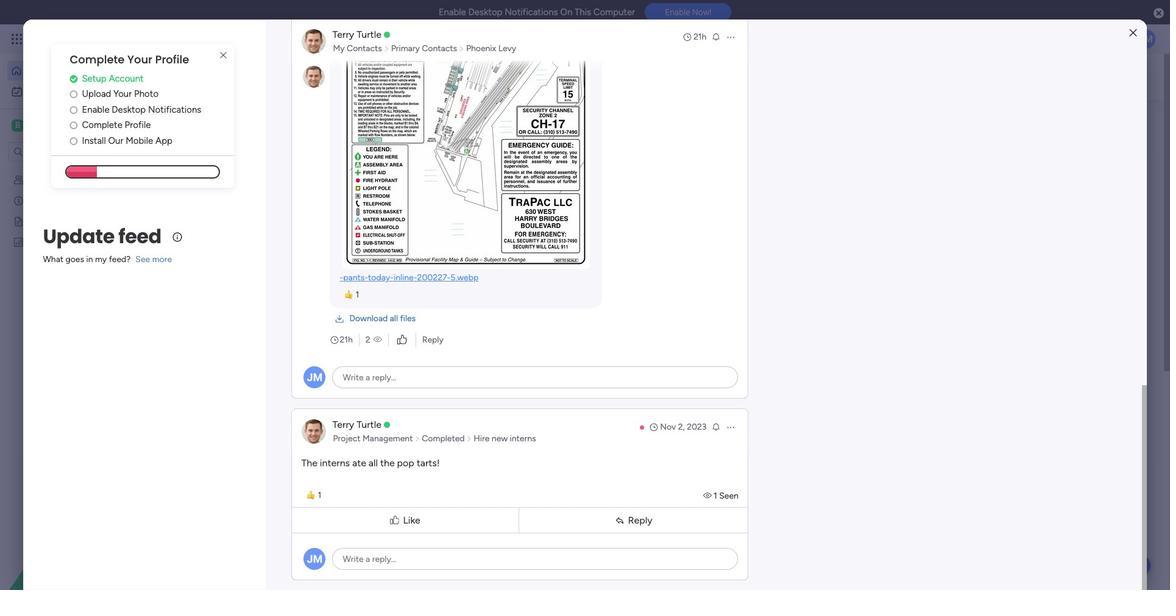 Task type: vqa. For each thing, say whether or not it's contained in the screenshot.
rightmost PROFILE
yes



Task type: describe. For each thing, give the bounding box(es) containing it.
now!
[[693, 7, 712, 17]]

1 vertical spatial 1 button
[[302, 488, 326, 502]]

my up good morning, jeremy! quickly access your recent boards, inbox and workspaces
[[333, 43, 345, 54]]

basic inside workspace selection "element"
[[28, 120, 51, 131]]

my inside 'my work' option
[[28, 86, 40, 96]]

2,
[[679, 422, 685, 432]]

sales dashboard
[[29, 237, 92, 247]]

phoenix
[[466, 43, 497, 54]]

upload your photo
[[82, 89, 159, 100]]

jeremy!
[[270, 65, 300, 75]]

download all files
[[350, 313, 416, 324]]

computer
[[594, 7, 636, 18]]

notifications for enable desktop notifications on this computer
[[505, 7, 558, 18]]

1 vertical spatial public dashboard image
[[744, 475, 757, 489]]

-pants-today-inline-200227-5.webp
[[340, 273, 479, 283]]

primary contacts link
[[389, 43, 459, 55]]

quick search results list box
[[225, 367, 904, 528]]

1 options image from the top
[[727, 32, 736, 42]]

setup
[[82, 73, 107, 84]]

work management > main workspace
[[591, 496, 733, 506]]

main
[[672, 496, 690, 506]]

terry turtle for contacts
[[333, 29, 382, 40]]

1 seen
[[714, 491, 739, 501]]

2 reply... from the top
[[372, 554, 397, 565]]

terry turtle link for contacts
[[333, 29, 382, 40]]

1 vertical spatial 21h
[[340, 335, 353, 345]]

dapulse close image
[[1154, 7, 1165, 20]]

enable desktop notifications
[[82, 104, 201, 115]]

in
[[86, 254, 93, 265]]

complete for complete profile
[[82, 120, 122, 131]]

help button
[[1109, 556, 1151, 576]]

jeremy miller image
[[1137, 29, 1156, 49]]

reminders
[[586, 245, 630, 257]]

1 horizontal spatial 1 button
[[340, 287, 364, 302]]

slider arrow image
[[415, 433, 420, 445]]

update for update feed
[[43, 223, 115, 250]]

1 horizontal spatial profile
[[155, 52, 189, 67]]

setup account
[[82, 73, 144, 84]]

phoenix levy link
[[465, 43, 518, 55]]

1 vertical spatial all
[[369, 457, 378, 469]]

private
[[260, 124, 296, 138]]

our
[[108, 135, 123, 146]]

started
[[60, 216, 89, 226]]

more
[[152, 254, 172, 265]]

select product image
[[11, 33, 23, 45]]

1 write from the top
[[343, 373, 364, 383]]

pants-
[[343, 273, 368, 283]]

list box containing my contacts
[[0, 167, 156, 417]]

2 a from the top
[[366, 554, 370, 565]]

completed
[[422, 434, 465, 444]]

0 horizontal spatial 1
[[318, 490, 321, 500]]

workspaces
[[411, 77, 464, 88]]

1 horizontal spatial 21h
[[694, 32, 707, 42]]

1 vertical spatial see
[[136, 254, 150, 265]]

0 vertical spatial public dashboard image
[[13, 236, 24, 248]]

21h link
[[683, 31, 707, 43]]

levy
[[499, 43, 517, 54]]

what
[[43, 254, 63, 265]]

workspace selection element
[[12, 118, 77, 133]]

visited
[[290, 353, 324, 366]]

recently visited
[[242, 353, 324, 366]]

plans
[[230, 34, 250, 44]]

project management link
[[331, 433, 415, 445]]

download all files link
[[335, 312, 416, 326]]

1 vertical spatial interns
[[320, 457, 350, 469]]

primary
[[391, 43, 420, 54]]

help
[[1119, 560, 1141, 572]]

contacts up the inbox
[[347, 43, 382, 54]]

1 a from the top
[[366, 373, 370, 383]]

hire new interns
[[474, 434, 536, 444]]

0 horizontal spatial profile
[[125, 120, 151, 131]]

home option
[[7, 61, 148, 80]]

dapulse x slim image
[[216, 48, 231, 63]]

getting started
[[29, 216, 89, 226]]

home
[[27, 65, 50, 76]]

update feed (inbox)
[[242, 563, 344, 577]]

install our mobile app link
[[70, 134, 234, 148]]

deal
[[29, 195, 45, 206]]

your for profile
[[127, 52, 152, 67]]

lottie animation image for the bottommost lottie animation element
[[0, 467, 156, 590]]

public board image
[[13, 215, 24, 227]]

see inside see plans button
[[213, 34, 228, 44]]

upload your photo link
[[70, 87, 234, 101]]

basic inside the quick search results list box
[[336, 496, 356, 506]]

tracker
[[48, 195, 75, 206]]

complete profile
[[82, 120, 151, 131]]

reply link
[[422, 335, 444, 345]]

photo
[[134, 89, 159, 100]]

new
[[492, 434, 508, 444]]

track personal tasks and reminders here
[[477, 245, 651, 257]]

desktop for enable desktop notifications
[[112, 104, 146, 115]]

nov 2, 2023
[[661, 422, 707, 432]]

account
[[109, 73, 144, 84]]

tarts!
[[417, 457, 440, 469]]

0 horizontal spatial slider arrow image
[[384, 43, 389, 55]]

my work option
[[7, 82, 148, 101]]

seen
[[719, 491, 739, 501]]

terry for project
[[333, 419, 354, 431]]

terry for my
[[333, 29, 354, 40]]

5.webp
[[451, 273, 479, 283]]

200227-
[[417, 273, 451, 283]]

complete your profile
[[70, 52, 189, 67]]

2
[[366, 335, 371, 345]]

see plans
[[213, 34, 250, 44]]

basic crm
[[28, 120, 75, 131]]

show
[[548, 533, 570, 543]]

2 write a reply... from the top
[[343, 554, 397, 565]]

new task
[[555, 273, 591, 283]]

slider arrow image for primary contacts
[[459, 43, 465, 55]]

-
[[340, 273, 343, 283]]

> for basic
[[329, 496, 334, 506]]

v2 seen image
[[374, 334, 382, 346]]

enable for enable desktop notifications on this computer
[[439, 7, 466, 18]]

today-
[[368, 273, 394, 283]]

all for download
[[390, 313, 398, 324]]

5
[[353, 564, 358, 575]]

1 reply... from the top
[[372, 373, 397, 383]]

files
[[400, 313, 416, 324]]

reply inside reply "button"
[[628, 514, 653, 526]]

my work link
[[7, 82, 148, 101]]

see plans button
[[197, 30, 256, 48]]

complete profile link
[[70, 118, 234, 132]]

circle o image for complete
[[70, 121, 78, 130]]

reminder image
[[712, 32, 722, 41]]

1 vertical spatial lottie animation element
[[0, 467, 156, 590]]

1 vertical spatial my contacts
[[29, 174, 78, 185]]

slider arrow image for completed
[[467, 433, 472, 445]]

1 vertical spatial and
[[567, 245, 584, 257]]

home link
[[7, 61, 148, 80]]

monday work management
[[54, 32, 189, 46]]

show all
[[548, 533, 580, 543]]

close image
[[1130, 28, 1138, 38]]

my work
[[28, 86, 60, 96]]

all for show
[[572, 533, 580, 543]]



Task type: locate. For each thing, give the bounding box(es) containing it.
options image right reminder icon
[[727, 32, 736, 42]]

1 down the pants-
[[356, 289, 359, 300]]

update
[[43, 223, 115, 250], [242, 563, 279, 577]]

crm
[[54, 120, 75, 131], [358, 496, 377, 506]]

hire
[[474, 434, 490, 444]]

1 terry turtle link from the top
[[333, 29, 382, 40]]

see
[[213, 34, 228, 44], [136, 254, 150, 265]]

contacts right primary
[[422, 43, 457, 54]]

21h
[[694, 32, 707, 42], [340, 335, 353, 345]]

0 vertical spatial basic
[[28, 120, 51, 131]]

desktop up phoenix
[[469, 7, 503, 18]]

the
[[380, 457, 395, 469]]

my
[[95, 254, 107, 265]]

profile up 'mobile'
[[125, 120, 151, 131]]

feed up see more link on the left top of page
[[118, 223, 161, 250]]

1 button
[[340, 287, 364, 302], [302, 488, 326, 502]]

slider arrow image
[[384, 43, 389, 55], [459, 43, 465, 55], [467, 433, 472, 445]]

0 vertical spatial a
[[366, 373, 370, 383]]

1 vertical spatial terry turtle link
[[333, 419, 382, 431]]

terry turtle up project
[[333, 419, 382, 431]]

this
[[575, 7, 592, 18]]

good morning, jeremy! quickly access your recent boards, inbox and workspaces
[[210, 65, 464, 88]]

notifications for enable desktop notifications
[[148, 104, 201, 115]]

reply
[[422, 335, 444, 345], [628, 514, 653, 526]]

2 circle o image from the top
[[70, 121, 78, 130]]

all right show
[[572, 533, 580, 543]]

1 horizontal spatial see
[[213, 34, 228, 44]]

workspace
[[692, 496, 733, 506]]

interns left the ate
[[320, 457, 350, 469]]

component image
[[744, 495, 755, 506]]

my right close my private tasks image
[[242, 124, 258, 138]]

terry turtle link up the my contacts link
[[333, 29, 382, 40]]

b
[[15, 120, 20, 130]]

1 horizontal spatial public dashboard image
[[744, 475, 757, 489]]

> for main
[[664, 496, 670, 506]]

your
[[278, 77, 298, 88]]

enable desktop notifications on this computer
[[439, 7, 636, 18]]

1 horizontal spatial my contacts
[[258, 476, 315, 488]]

2 horizontal spatial 1
[[714, 491, 717, 501]]

0 vertical spatial write
[[343, 373, 364, 383]]

1 vertical spatial options image
[[727, 423, 736, 432]]

boards,
[[331, 77, 364, 88]]

enable inside "link"
[[82, 104, 110, 115]]

2 vertical spatial my contacts
[[258, 476, 315, 488]]

2 terry turtle link from the top
[[333, 419, 382, 431]]

2 vertical spatial all
[[572, 533, 580, 543]]

complete up install
[[82, 120, 122, 131]]

slider arrow image left hire
[[467, 433, 472, 445]]

track
[[477, 245, 501, 257]]

0 horizontal spatial update
[[43, 223, 115, 250]]

1 horizontal spatial >
[[664, 496, 670, 506]]

2 options image from the top
[[727, 423, 736, 432]]

tasks right 'private'
[[299, 124, 325, 138]]

management
[[363, 434, 413, 444]]

1 vertical spatial notifications
[[148, 104, 201, 115]]

0 horizontal spatial all
[[369, 457, 378, 469]]

update for update feed (inbox)
[[242, 563, 279, 577]]

0 vertical spatial crm
[[54, 120, 75, 131]]

2 horizontal spatial enable
[[665, 7, 691, 17]]

0 vertical spatial 21h
[[694, 32, 707, 42]]

1 vertical spatial terry turtle
[[333, 419, 382, 431]]

contacts inside the quick search results list box
[[274, 476, 315, 488]]

crm down circle o image
[[54, 120, 75, 131]]

all right the ate
[[369, 457, 378, 469]]

complete inside complete profile link
[[82, 120, 122, 131]]

my private tasks
[[242, 124, 325, 138]]

(inbox)
[[307, 563, 344, 577]]

1 button down the
[[302, 488, 326, 502]]

Search in workspace field
[[26, 145, 102, 159]]

slider arrow image left phoenix
[[459, 43, 465, 55]]

contacts down the
[[274, 476, 315, 488]]

getting
[[29, 216, 58, 226]]

1 vertical spatial complete
[[82, 120, 122, 131]]

my contacts down the
[[258, 476, 315, 488]]

1 vertical spatial your
[[113, 89, 132, 100]]

2 terry turtle from the top
[[333, 419, 382, 431]]

my inside the quick search results list box
[[258, 476, 272, 488]]

new task button
[[533, 268, 596, 288], [533, 268, 596, 288]]

0 vertical spatial all
[[390, 313, 398, 324]]

0 vertical spatial my contacts
[[333, 43, 382, 54]]

crm down the interns ate all the pop tarts!
[[358, 496, 377, 506]]

1 horizontal spatial crm
[[358, 496, 377, 506]]

options image
[[727, 32, 736, 42], [727, 423, 736, 432]]

tasks for personal
[[543, 245, 565, 257]]

reminder image
[[712, 422, 722, 432]]

desktop inside "link"
[[112, 104, 146, 115]]

public dashboard image left sales
[[13, 236, 24, 248]]

0 vertical spatial terry turtle
[[333, 29, 382, 40]]

circle o image inside install our mobile app link
[[70, 136, 78, 146]]

0 vertical spatial lottie animation element
[[588, 54, 931, 100]]

2023
[[687, 422, 707, 432]]

1 terry turtle from the top
[[333, 29, 382, 40]]

management for work management > main workspace
[[612, 496, 662, 506]]

terry turtle link for management
[[333, 419, 382, 431]]

0 vertical spatial update
[[43, 223, 115, 250]]

management up reply "button"
[[612, 496, 662, 506]]

0 horizontal spatial lottie animation element
[[0, 467, 156, 590]]

write a reply... down 2
[[343, 373, 397, 383]]

2 terry from the top
[[333, 419, 354, 431]]

1 vertical spatial a
[[366, 554, 370, 565]]

1 vertical spatial lottie animation image
[[0, 467, 156, 590]]

0 vertical spatial lottie animation image
[[588, 54, 931, 100]]

all inside 'button'
[[572, 533, 580, 543]]

and inside good morning, jeremy! quickly access your recent boards, inbox and workspaces
[[393, 77, 409, 88]]

0 horizontal spatial enable
[[82, 104, 110, 115]]

turtle up project management
[[357, 419, 382, 431]]

tasks up new
[[543, 245, 565, 257]]

terry turtle
[[333, 29, 382, 40], [333, 419, 382, 431]]

1 vertical spatial reply
[[628, 514, 653, 526]]

notifications inside "link"
[[148, 104, 201, 115]]

circle o image inside upload your photo link
[[70, 90, 78, 99]]

0 vertical spatial terry
[[333, 29, 354, 40]]

enable inside button
[[665, 7, 691, 17]]

1 horizontal spatial notifications
[[505, 7, 558, 18]]

turtle up the my contacts link
[[357, 29, 382, 40]]

0 vertical spatial options image
[[727, 32, 736, 42]]

0 horizontal spatial crm
[[54, 120, 75, 131]]

0 vertical spatial desktop
[[469, 7, 503, 18]]

enable for enable now!
[[665, 7, 691, 17]]

management for work management > basic crm
[[276, 496, 327, 506]]

1 vertical spatial turtle
[[357, 419, 382, 431]]

your up setup account link
[[127, 52, 152, 67]]

on
[[561, 7, 573, 18]]

complete
[[70, 52, 125, 67], [82, 120, 122, 131]]

interns right new at bottom
[[510, 434, 536, 444]]

1 terry from the top
[[333, 29, 354, 40]]

reply down the work management > main workspace
[[628, 514, 653, 526]]

0 vertical spatial and
[[393, 77, 409, 88]]

circle o image
[[70, 90, 78, 99], [70, 121, 78, 130], [70, 136, 78, 146]]

1 vertical spatial write a reply...
[[343, 554, 397, 565]]

1 > from the left
[[329, 496, 334, 506]]

setup account link
[[70, 72, 234, 86]]

project management
[[333, 434, 413, 444]]

lottie animation image
[[588, 54, 931, 100], [0, 467, 156, 590]]

0 horizontal spatial lottie animation image
[[0, 467, 156, 590]]

terry up project
[[333, 419, 354, 431]]

crm inside the quick search results list box
[[358, 496, 377, 506]]

1 left seen on the bottom
[[714, 491, 717, 501]]

public dashboard image up component icon at the bottom of the page
[[744, 475, 757, 489]]

project
[[333, 434, 361, 444]]

circle o image down circle o image
[[70, 121, 78, 130]]

and up the new task
[[567, 245, 584, 257]]

2 write from the top
[[343, 554, 364, 565]]

1 vertical spatial desktop
[[112, 104, 146, 115]]

profile up setup account link
[[155, 52, 189, 67]]

tasks
[[299, 124, 325, 138], [543, 245, 565, 257]]

ate
[[352, 457, 366, 469]]

work inside option
[[42, 86, 60, 96]]

a down 2
[[366, 373, 370, 383]]

primary contacts
[[391, 43, 457, 54]]

notifications down upload your photo link
[[148, 104, 201, 115]]

desktop
[[469, 7, 503, 18], [112, 104, 146, 115]]

your for photo
[[113, 89, 132, 100]]

enable down upload at the top left
[[82, 104, 110, 115]]

1 horizontal spatial 1
[[356, 289, 359, 300]]

circle o image
[[70, 105, 78, 115]]

1 horizontal spatial enable
[[439, 7, 466, 18]]

0 vertical spatial turtle
[[357, 29, 382, 40]]

tasks for private
[[299, 124, 325, 138]]

new
[[555, 273, 573, 283]]

my contacts up the deal tracker
[[29, 174, 78, 185]]

my contacts up good morning, jeremy! quickly access your recent boards, inbox and workspaces
[[333, 43, 382, 54]]

terry turtle up the my contacts link
[[333, 29, 382, 40]]

-pants-today-inline-200227-5.webp link
[[340, 273, 479, 283]]

0 vertical spatial tasks
[[299, 124, 325, 138]]

0 vertical spatial reply
[[422, 335, 444, 345]]

access
[[246, 77, 276, 88]]

feed?
[[109, 254, 131, 265]]

2 horizontal spatial my contacts
[[333, 43, 382, 54]]

0 vertical spatial interns
[[510, 434, 536, 444]]

your down account
[[113, 89, 132, 100]]

write a reply...
[[343, 373, 397, 383], [343, 554, 397, 565]]

notifications
[[505, 7, 558, 18], [148, 104, 201, 115]]

1 horizontal spatial basic
[[336, 496, 356, 506]]

0 horizontal spatial notifications
[[148, 104, 201, 115]]

0 vertical spatial see
[[213, 34, 228, 44]]

task
[[575, 273, 591, 283]]

1 horizontal spatial tasks
[[543, 245, 565, 257]]

hire new interns link
[[472, 433, 538, 445]]

complete up setup
[[70, 52, 125, 67]]

recent
[[300, 77, 329, 88]]

2 turtle from the top
[[357, 419, 382, 431]]

1 horizontal spatial and
[[567, 245, 584, 257]]

app
[[156, 135, 173, 146]]

my up deal
[[29, 174, 40, 185]]

option
[[0, 169, 156, 171]]

nov 2, 2023 link
[[650, 421, 707, 434]]

dashboard
[[51, 237, 92, 247]]

0 horizontal spatial tasks
[[299, 124, 325, 138]]

desktop for enable desktop notifications on this computer
[[469, 7, 503, 18]]

1 vertical spatial circle o image
[[70, 121, 78, 130]]

circle o image down check circle icon
[[70, 90, 78, 99]]

work management > main workspace link
[[568, 377, 733, 514]]

quickly
[[210, 77, 243, 88]]

terry up the my contacts link
[[333, 29, 354, 40]]

upload
[[82, 89, 111, 100]]

completed link
[[420, 433, 467, 445]]

public dashboard image
[[13, 236, 24, 248], [744, 475, 757, 489]]

personal
[[503, 245, 540, 257]]

management up complete your profile
[[123, 32, 189, 46]]

work
[[99, 32, 120, 46], [42, 86, 60, 96], [256, 496, 274, 506], [591, 496, 610, 506]]

1 write a reply... from the top
[[343, 373, 397, 383]]

2 horizontal spatial slider arrow image
[[467, 433, 472, 445]]

0 horizontal spatial interns
[[320, 457, 350, 469]]

here
[[632, 245, 651, 257]]

1 horizontal spatial management
[[276, 496, 327, 506]]

nov
[[661, 422, 676, 432]]

circle o image for upload
[[70, 90, 78, 99]]

1 circle o image from the top
[[70, 90, 78, 99]]

1 vertical spatial feed
[[282, 563, 305, 577]]

contacts up tracker
[[42, 174, 78, 185]]

2 horizontal spatial all
[[572, 533, 580, 543]]

1 button down the pants-
[[340, 287, 364, 302]]

circle o image for install
[[70, 136, 78, 146]]

pop
[[397, 457, 415, 469]]

show all button
[[544, 528, 585, 548]]

slider arrow image left primary
[[384, 43, 389, 55]]

my contacts inside the quick search results list box
[[258, 476, 315, 488]]

21h left 2
[[340, 335, 353, 345]]

enable up the "primary contacts"
[[439, 7, 466, 18]]

v2 like image
[[397, 334, 407, 347]]

enable
[[439, 7, 466, 18], [665, 7, 691, 17], [82, 104, 110, 115]]

complete for complete your profile
[[70, 52, 125, 67]]

good
[[210, 65, 232, 75]]

0 horizontal spatial management
[[123, 32, 189, 46]]

and right the inbox
[[393, 77, 409, 88]]

management down the
[[276, 496, 327, 506]]

0 vertical spatial notifications
[[505, 7, 558, 18]]

1 vertical spatial terry
[[333, 419, 354, 431]]

0 horizontal spatial basic
[[28, 120, 51, 131]]

1 horizontal spatial feed
[[282, 563, 305, 577]]

> inside 'work management > main workspace' link
[[664, 496, 670, 506]]

enable for enable desktop notifications
[[82, 104, 110, 115]]

my up work management > basic crm at left
[[258, 476, 272, 488]]

3 circle o image from the top
[[70, 136, 78, 146]]

feed for update feed (inbox)
[[282, 563, 305, 577]]

0 vertical spatial circle o image
[[70, 90, 78, 99]]

1 vertical spatial write
[[343, 554, 364, 565]]

0 vertical spatial profile
[[155, 52, 189, 67]]

feed
[[118, 223, 161, 250], [282, 563, 305, 577]]

sales
[[29, 237, 49, 247]]

enable left now!
[[665, 7, 691, 17]]

0 vertical spatial write a reply...
[[343, 373, 397, 383]]

lottie animation element
[[588, 54, 931, 100], [0, 467, 156, 590]]

1 down the interns ate all the pop tarts!
[[318, 490, 321, 500]]

0 horizontal spatial public dashboard image
[[13, 236, 24, 248]]

1 horizontal spatial lottie animation element
[[588, 54, 931, 100]]

see left more
[[136, 254, 150, 265]]

work management > basic crm
[[256, 496, 377, 506]]

options image right reminder image
[[727, 423, 736, 432]]

desktop down upload your photo
[[112, 104, 146, 115]]

reply... down v2 seen icon
[[372, 373, 397, 383]]

1 vertical spatial profile
[[125, 120, 151, 131]]

see up the "dapulse x slim" icon
[[213, 34, 228, 44]]

1 horizontal spatial interns
[[510, 434, 536, 444]]

what goes in my feed? see more
[[43, 254, 172, 265]]

21h left reminder icon
[[694, 32, 707, 42]]

circle o image left install
[[70, 136, 78, 146]]

write a reply... down like button on the left of the page
[[343, 554, 397, 565]]

reply right v2 like image
[[422, 335, 444, 345]]

basic right "b"
[[28, 120, 51, 131]]

2 horizontal spatial management
[[612, 496, 662, 506]]

1 horizontal spatial reply
[[628, 514, 653, 526]]

check circle image
[[70, 74, 78, 83]]

0 horizontal spatial 1 button
[[302, 488, 326, 502]]

feed for update feed
[[118, 223, 161, 250]]

morning,
[[234, 65, 267, 75]]

contacts
[[347, 43, 382, 54], [422, 43, 457, 54], [42, 174, 78, 185], [274, 476, 315, 488]]

feed left (inbox)
[[282, 563, 305, 577]]

update feed
[[43, 223, 161, 250]]

1 horizontal spatial desktop
[[469, 7, 503, 18]]

enable desktop notifications link
[[70, 103, 234, 117]]

crm inside workspace selection "element"
[[54, 120, 75, 131]]

phoenix levy
[[466, 43, 517, 54]]

terry turtle link up project
[[333, 419, 382, 431]]

terry turtle link
[[333, 29, 382, 40], [333, 419, 382, 431]]

0 horizontal spatial feed
[[118, 223, 161, 250]]

reply... right 5
[[372, 554, 397, 565]]

lottie animation image for rightmost lottie animation element
[[588, 54, 931, 100]]

turtle for contacts
[[357, 29, 382, 40]]

> left 'main'
[[664, 496, 670, 506]]

basic down the ate
[[336, 496, 356, 506]]

my contacts link
[[331, 43, 384, 55]]

2 > from the left
[[664, 496, 670, 506]]

my down home
[[28, 86, 40, 96]]

1 vertical spatial crm
[[358, 496, 377, 506]]

1 horizontal spatial all
[[390, 313, 398, 324]]

v2 seen image
[[703, 491, 714, 501]]

> down the interns ate all the pop tarts!
[[329, 496, 334, 506]]

terry turtle for management
[[333, 419, 382, 431]]

close my private tasks image
[[225, 124, 240, 138]]

0 vertical spatial your
[[127, 52, 152, 67]]

all left files
[[390, 313, 398, 324]]

turtle for management
[[357, 419, 382, 431]]

inline-
[[394, 273, 417, 283]]

a right 5
[[366, 554, 370, 565]]

0 horizontal spatial >
[[329, 496, 334, 506]]

1 turtle from the top
[[357, 29, 382, 40]]

0 vertical spatial reply...
[[372, 373, 397, 383]]

see more link
[[136, 254, 172, 266]]

circle o image inside complete profile link
[[70, 121, 78, 130]]

0 horizontal spatial see
[[136, 254, 150, 265]]

1 vertical spatial basic
[[336, 496, 356, 506]]

workspace image
[[12, 119, 24, 132]]

the
[[301, 457, 318, 469]]

list box
[[0, 167, 156, 417]]

0 horizontal spatial desktop
[[112, 104, 146, 115]]

1 horizontal spatial lottie animation image
[[588, 54, 931, 100]]

all
[[390, 313, 398, 324], [369, 457, 378, 469], [572, 533, 580, 543]]

inbox
[[366, 77, 390, 88]]

notifications left 'on'
[[505, 7, 558, 18]]

interns
[[510, 434, 536, 444], [320, 457, 350, 469]]



